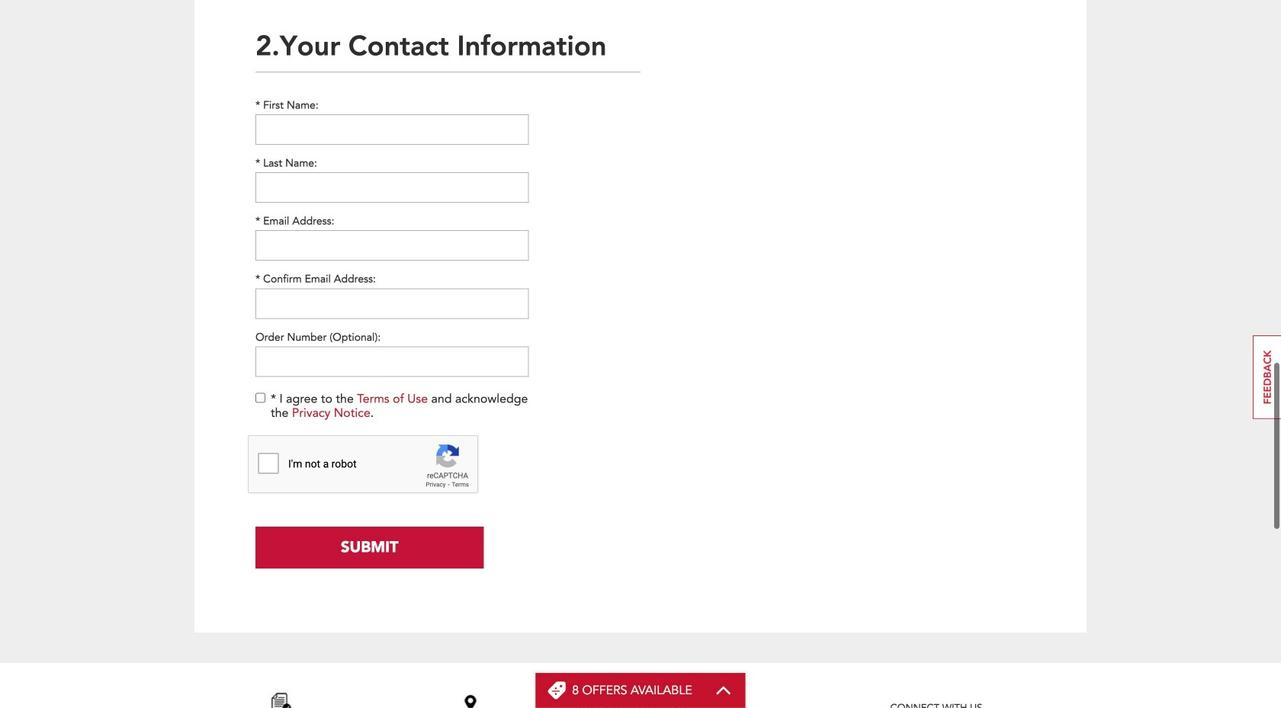 Task type: vqa. For each thing, say whether or not it's contained in the screenshot.
Product Registration image
yes



Task type: describe. For each thing, give the bounding box(es) containing it.
Order Number (Optional) text field
[[256, 347, 529, 377]]



Task type: locate. For each thing, give the bounding box(es) containing it.
Confirm Email Address email field
[[256, 289, 529, 319]]

find a retailer image
[[455, 688, 486, 709]]

product registration image
[[266, 688, 297, 709]]

None checkbox
[[256, 393, 265, 403]]

First Name text field
[[256, 114, 529, 145]]

Email Address email field
[[256, 231, 529, 261]]

Last Name text field
[[256, 172, 529, 203]]

site feedback image
[[1253, 336, 1282, 420]]



